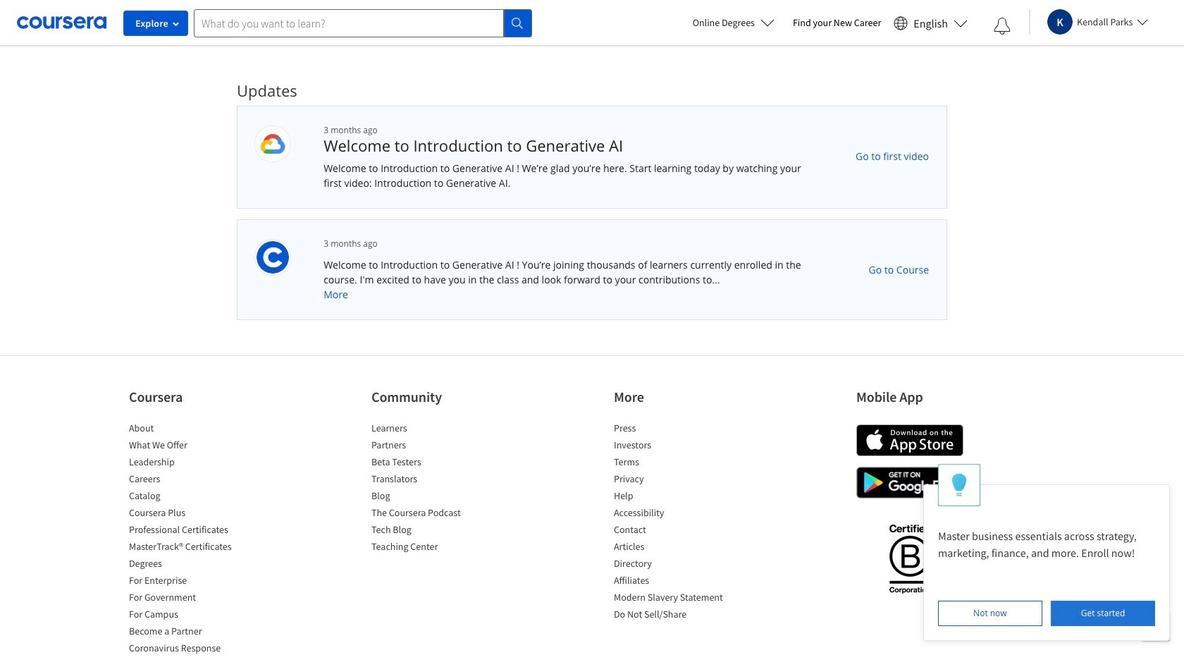 Task type: locate. For each thing, give the bounding box(es) containing it.
0 horizontal spatial list
[[129, 421, 249, 655]]

1 list from the left
[[129, 421, 249, 655]]

coursera image
[[17, 11, 106, 34]]

download on the app store image
[[857, 425, 964, 456]]

2 list from the left
[[372, 421, 491, 556]]

2 horizontal spatial list
[[614, 421, 734, 624]]

list
[[129, 421, 249, 655], [372, 421, 491, 556], [614, 421, 734, 624]]

None search field
[[194, 9, 532, 37]]

get it on google play image
[[857, 467, 964, 499]]

list item
[[129, 421, 249, 438], [372, 421, 491, 438], [614, 421, 734, 438], [129, 438, 249, 455], [372, 438, 491, 455], [614, 438, 734, 455], [129, 455, 249, 472], [372, 455, 491, 472], [614, 455, 734, 472], [129, 472, 249, 489], [372, 472, 491, 489], [614, 472, 734, 489], [129, 489, 249, 506], [372, 489, 491, 506], [614, 489, 734, 506], [129, 506, 249, 523], [372, 506, 491, 523], [614, 506, 734, 523], [129, 523, 249, 539], [372, 523, 491, 539], [614, 523, 734, 539], [129, 539, 249, 556], [372, 539, 491, 556], [614, 539, 734, 556], [129, 556, 249, 573], [614, 556, 734, 573], [129, 573, 249, 590], [614, 573, 734, 590], [129, 590, 249, 607], [614, 590, 734, 607], [129, 607, 249, 624], [614, 607, 734, 624], [129, 624, 249, 641], [129, 641, 249, 655]]

1 horizontal spatial list
[[372, 421, 491, 556]]

What do you want to learn? text field
[[194, 9, 504, 37]]



Task type: describe. For each thing, give the bounding box(es) containing it.
help center image
[[1148, 618, 1165, 635]]

3 list from the left
[[614, 421, 734, 624]]

lightbulb tip image
[[952, 473, 967, 497]]

alice element
[[924, 464, 1171, 641]]

logo of certified b corporation image
[[881, 516, 939, 601]]



Task type: vqa. For each thing, say whether or not it's contained in the screenshot.
HOME ICON
no



